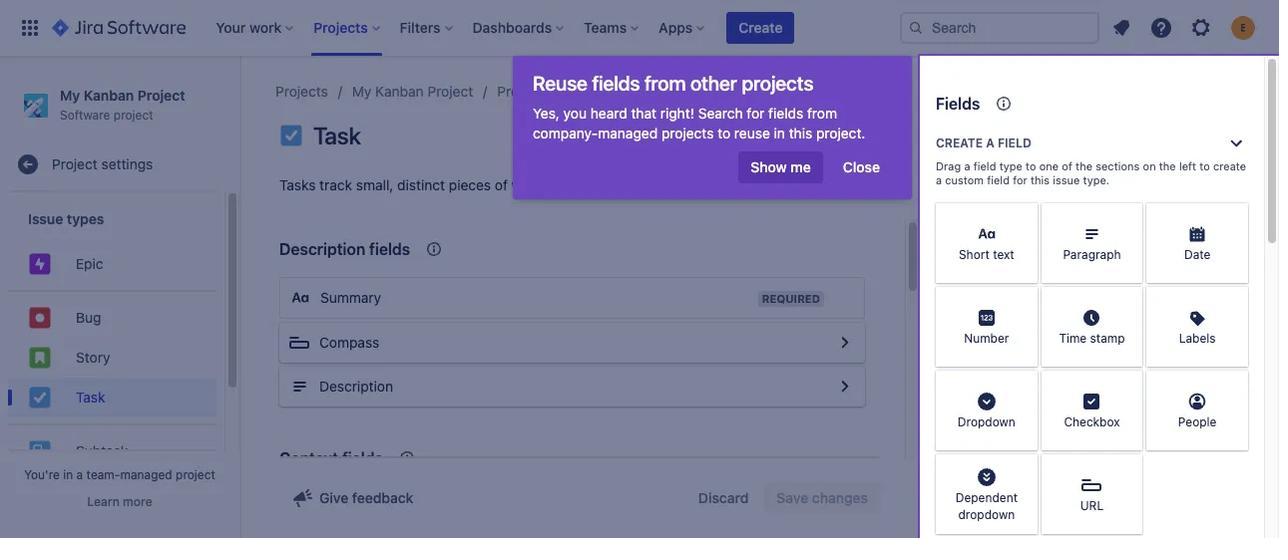 Task type: locate. For each thing, give the bounding box(es) containing it.
0 vertical spatial managed
[[598, 125, 658, 142]]

of
[[1062, 160, 1073, 173], [495, 177, 508, 194]]

1 vertical spatial managed
[[120, 468, 172, 483]]

issue up that
[[622, 83, 656, 100]]

settings up you
[[547, 83, 598, 100]]

types up "epic"
[[67, 210, 104, 227]]

1 horizontal spatial from
[[807, 105, 837, 122]]

0 horizontal spatial in
[[63, 468, 73, 483]]

0 horizontal spatial of
[[495, 177, 508, 194]]

to
[[718, 125, 731, 142], [1026, 160, 1036, 173], [1200, 160, 1210, 173]]

my up software
[[60, 87, 80, 104]]

description for description fields
[[279, 241, 365, 258]]

kanban up software
[[84, 87, 134, 104]]

to down search
[[718, 125, 731, 142]]

from up project.
[[807, 105, 837, 122]]

project
[[428, 83, 473, 100], [497, 83, 543, 100], [137, 87, 185, 104], [52, 155, 98, 172]]

text
[[993, 248, 1015, 263]]

in inside reuse fields from other projects yes, you heard that right! search for fields from company-managed projects to reuse in this project.
[[774, 125, 785, 142]]

project settings down software
[[52, 155, 153, 172]]

0 horizontal spatial for
[[747, 105, 765, 122]]

open field configuration image for description
[[833, 375, 857, 399]]

1 horizontal spatial managed
[[598, 125, 658, 142]]

1 open field configuration image from the top
[[833, 331, 857, 355]]

0 vertical spatial for
[[747, 105, 765, 122]]

show
[[751, 159, 787, 176]]

that
[[631, 105, 657, 122]]

kanban for my kanban project software project
[[84, 87, 134, 104]]

1 group from the top
[[8, 193, 217, 530]]

my inside my kanban project software project
[[60, 87, 80, 104]]

issue
[[622, 83, 656, 100], [28, 210, 63, 227]]

reuse fields from other projects yes, you heard that right! search for fields from company-managed projects to reuse in this project.
[[533, 72, 866, 142]]

stamp
[[1090, 332, 1125, 347]]

this down the one
[[1031, 174, 1050, 187]]

jira software image
[[52, 16, 186, 40], [52, 16, 186, 40]]

more information about the context fields image
[[395, 447, 419, 471]]

workflow
[[736, 127, 796, 144]]

1 vertical spatial project settings
[[52, 155, 153, 172]]

in right reuse
[[774, 125, 785, 142]]

0 vertical spatial task
[[313, 122, 361, 150]]

1 vertical spatial settings
[[101, 155, 153, 172]]

distinct
[[397, 177, 445, 194]]

Search field
[[900, 12, 1100, 44]]

field for create
[[998, 136, 1032, 151]]

1 horizontal spatial task
[[313, 122, 361, 150]]

give feedback
[[319, 490, 414, 507]]

1 horizontal spatial project settings
[[497, 83, 598, 100]]

in right you're
[[63, 468, 73, 483]]

a down more information about the fields icon
[[986, 136, 995, 151]]

open field configuration image inside description 'button'
[[833, 375, 857, 399]]

team-
[[86, 468, 120, 483]]

managed down that
[[598, 125, 658, 142]]

1 horizontal spatial for
[[1013, 174, 1028, 187]]

project
[[114, 108, 153, 123], [176, 468, 215, 483]]

close button
[[831, 152, 892, 184]]

task right issue type icon
[[313, 122, 361, 150]]

for down type
[[1013, 174, 1028, 187]]

company-
[[533, 125, 598, 142]]

1 vertical spatial field
[[974, 160, 996, 173]]

epic link
[[8, 245, 217, 285]]

0 horizontal spatial projects
[[662, 125, 714, 142]]

projects link
[[275, 80, 328, 104]]

1 vertical spatial task
[[76, 389, 105, 406]]

people
[[1178, 416, 1217, 431]]

0 vertical spatial open field configuration image
[[833, 331, 857, 355]]

1 horizontal spatial this
[[1031, 174, 1050, 187]]

project inside my kanban project software project
[[114, 108, 153, 123]]

a
[[986, 136, 995, 151], [964, 160, 971, 173], [936, 174, 942, 187], [76, 468, 83, 483]]

fields for context
[[342, 450, 383, 468]]

1 horizontal spatial issue types
[[622, 83, 695, 100]]

issue types
[[622, 83, 695, 100], [28, 210, 104, 227]]

fields up workflow
[[769, 105, 804, 122]]

kanban
[[375, 83, 424, 100], [84, 87, 134, 104]]

0 horizontal spatial kanban
[[84, 87, 134, 104]]

field down type
[[987, 174, 1010, 187]]

to right left
[[1200, 160, 1210, 173]]

task inside 'link'
[[76, 389, 105, 406]]

0 vertical spatial types
[[660, 83, 695, 100]]

description down compass
[[319, 378, 393, 395]]

1 vertical spatial project
[[176, 468, 215, 483]]

issue inside issue types link
[[622, 83, 656, 100]]

kanban inside my kanban project software project
[[84, 87, 134, 104]]

0 horizontal spatial project settings link
[[8, 145, 232, 185]]

1 vertical spatial create
[[936, 136, 983, 151]]

create inside button
[[739, 19, 783, 36]]

subtask
[[76, 443, 128, 460]]

reuse
[[734, 125, 770, 142]]

to left the one
[[1026, 160, 1036, 173]]

0 vertical spatial projects
[[742, 72, 814, 95]]

0 vertical spatial description
[[279, 241, 365, 258]]

settings
[[547, 83, 598, 100], [101, 155, 153, 172]]

this inside drag a field type to one of the sections on the left to create a custom field for this issue type.
[[1031, 174, 1050, 187]]

projects up workflow
[[742, 72, 814, 95]]

description up summary
[[279, 241, 365, 258]]

0 horizontal spatial task
[[76, 389, 105, 406]]

0 horizontal spatial project
[[114, 108, 153, 123]]

in
[[774, 125, 785, 142], [63, 468, 73, 483]]

0 horizontal spatial the
[[1076, 160, 1093, 173]]

issue types up that
[[622, 83, 695, 100]]

kanban down primary element
[[375, 83, 424, 100]]

group
[[8, 193, 217, 530], [8, 291, 217, 424]]

my kanban project
[[352, 83, 473, 100]]

a down the drag
[[936, 174, 942, 187]]

open field configuration image inside compass button
[[833, 331, 857, 355]]

1 horizontal spatial settings
[[547, 83, 598, 100]]

1 vertical spatial from
[[807, 105, 837, 122]]

of left work. at left top
[[495, 177, 508, 194]]

0 horizontal spatial issue types
[[28, 210, 104, 227]]

0 vertical spatial of
[[1062, 160, 1073, 173]]

my right projects
[[352, 83, 372, 100]]

issue types up "epic"
[[28, 210, 104, 227]]

0 vertical spatial field
[[998, 136, 1032, 151]]

the right on
[[1159, 160, 1176, 173]]

0 horizontal spatial my
[[60, 87, 80, 104]]

of inside drag a field type to one of the sections on the left to create a custom field for this issue type.
[[1062, 160, 1073, 173]]

software
[[60, 108, 110, 123]]

0 vertical spatial project
[[114, 108, 153, 123]]

fields left more information about the context fields image
[[369, 241, 410, 258]]

create up the drag
[[936, 136, 983, 151]]

0 vertical spatial this
[[789, 125, 813, 142]]

bug
[[76, 309, 101, 326]]

1 vertical spatial types
[[67, 210, 104, 227]]

0 vertical spatial in
[[774, 125, 785, 142]]

track
[[320, 177, 352, 194]]

1 horizontal spatial create
[[936, 136, 983, 151]]

1 vertical spatial description
[[319, 378, 393, 395]]

on
[[1143, 160, 1156, 173]]

other
[[691, 72, 737, 95]]

0 vertical spatial issue
[[622, 83, 656, 100]]

2 group from the top
[[8, 291, 217, 424]]

1 vertical spatial this
[[1031, 174, 1050, 187]]

fields up 'give feedback' at left bottom
[[342, 450, 383, 468]]

types
[[660, 83, 695, 100], [67, 210, 104, 227]]

2 the from the left
[[1159, 160, 1176, 173]]

issue up epic link
[[28, 210, 63, 227]]

group containing issue types
[[8, 193, 217, 530]]

for up reuse
[[747, 105, 765, 122]]

0 horizontal spatial to
[[718, 125, 731, 142]]

fields
[[936, 95, 980, 113]]

give
[[319, 490, 349, 507]]

1 horizontal spatial issue
[[622, 83, 656, 100]]

description inside 'button'
[[319, 378, 393, 395]]

task down story
[[76, 389, 105, 406]]

you
[[564, 105, 587, 122]]

1 horizontal spatial types
[[660, 83, 695, 100]]

1 horizontal spatial kanban
[[375, 83, 424, 100]]

projects down right!
[[662, 125, 714, 142]]

field
[[998, 136, 1032, 151], [974, 160, 996, 173], [987, 174, 1010, 187]]

yes,
[[533, 105, 560, 122]]

my
[[352, 83, 372, 100], [60, 87, 80, 104]]

0 vertical spatial from
[[645, 72, 686, 95]]

settings down my kanban project software project
[[101, 155, 153, 172]]

fields up heard
[[592, 72, 640, 95]]

right!
[[660, 105, 695, 122]]

labels
[[1179, 332, 1216, 347]]

more information about the context fields image
[[422, 238, 446, 261]]

work.
[[512, 177, 547, 194]]

1 vertical spatial project settings link
[[8, 145, 232, 185]]

the up type.
[[1076, 160, 1093, 173]]

from up right!
[[645, 72, 686, 95]]

project settings link
[[497, 80, 598, 104], [8, 145, 232, 185]]

1 vertical spatial of
[[495, 177, 508, 194]]

you're in a team-managed project
[[24, 468, 215, 483]]

1 vertical spatial for
[[1013, 174, 1028, 187]]

0 horizontal spatial create
[[739, 19, 783, 36]]

0 horizontal spatial issue
[[28, 210, 63, 227]]

this up me
[[789, 125, 813, 142]]

short
[[959, 248, 990, 263]]

field down create a field
[[974, 160, 996, 173]]

project settings link up the yes,
[[497, 80, 598, 104]]

1 horizontal spatial in
[[774, 125, 785, 142]]

managed inside reuse fields from other projects yes, you heard that right! search for fields from company-managed projects to reuse in this project.
[[598, 125, 658, 142]]

type.
[[1083, 174, 1110, 187]]

0 vertical spatial settings
[[547, 83, 598, 100]]

kanban for my kanban project
[[375, 83, 424, 100]]

issue for issue types link
[[622, 83, 656, 100]]

0 horizontal spatial this
[[789, 125, 813, 142]]

create for create a field
[[936, 136, 983, 151]]

project settings up the yes,
[[497, 83, 598, 100]]

context fields
[[279, 450, 383, 468]]

0 vertical spatial create
[[739, 19, 783, 36]]

this
[[789, 125, 813, 142], [1031, 174, 1050, 187]]

0 horizontal spatial settings
[[101, 155, 153, 172]]

tasks track small, distinct pieces of work.
[[279, 177, 547, 194]]

for inside reuse fields from other projects yes, you heard that right! search for fields from company-managed projects to reuse in this project.
[[747, 105, 765, 122]]

1 horizontal spatial of
[[1062, 160, 1073, 173]]

create a field
[[936, 136, 1032, 151]]

story link
[[8, 339, 217, 378]]

field up type
[[998, 136, 1032, 151]]

issue inside group
[[28, 210, 63, 227]]

1 vertical spatial issue
[[28, 210, 63, 227]]

a up custom
[[964, 160, 971, 173]]

2 open field configuration image from the top
[[833, 375, 857, 399]]

1 vertical spatial issue types
[[28, 210, 104, 227]]

of up issue
[[1062, 160, 1073, 173]]

1 vertical spatial open field configuration image
[[833, 375, 857, 399]]

description
[[279, 241, 365, 258], [319, 378, 393, 395]]

project settings link down my kanban project software project
[[8, 145, 232, 185]]

0 vertical spatial project settings link
[[497, 80, 598, 104]]

create up search
[[739, 19, 783, 36]]

1 horizontal spatial the
[[1159, 160, 1176, 173]]

types up right!
[[660, 83, 695, 100]]

fields for description
[[369, 241, 410, 258]]

open field configuration image
[[833, 331, 857, 355], [833, 375, 857, 399]]

managed up more
[[120, 468, 172, 483]]

compass
[[319, 334, 379, 351]]

my for my kanban project
[[352, 83, 372, 100]]

0 vertical spatial issue types
[[622, 83, 695, 100]]

me
[[791, 159, 811, 176]]

type
[[1000, 160, 1023, 173]]

1 horizontal spatial my
[[352, 83, 372, 100]]

project settings
[[497, 83, 598, 100], [52, 155, 153, 172]]



Task type: describe. For each thing, give the bounding box(es) containing it.
discard button
[[686, 483, 761, 515]]

this inside reuse fields from other projects yes, you heard that right! search for fields from company-managed projects to reuse in this project.
[[789, 125, 813, 142]]

1 horizontal spatial project
[[176, 468, 215, 483]]

0 horizontal spatial from
[[645, 72, 686, 95]]

reuse
[[533, 72, 588, 95]]

short text
[[959, 248, 1015, 263]]

one
[[1040, 160, 1059, 173]]

fields for reuse
[[592, 72, 640, 95]]

drag
[[936, 160, 961, 173]]

1 vertical spatial projects
[[662, 125, 714, 142]]

1 horizontal spatial projects
[[742, 72, 814, 95]]

checkbox
[[1064, 416, 1120, 431]]

close
[[843, 159, 880, 176]]

discard
[[698, 490, 749, 507]]

group containing bug
[[8, 291, 217, 424]]

feedback
[[352, 490, 414, 507]]

1 the from the left
[[1076, 160, 1093, 173]]

create banner
[[0, 0, 1279, 56]]

learn more button
[[87, 495, 152, 511]]

1 horizontal spatial project settings link
[[497, 80, 598, 104]]

sections
[[1096, 160, 1140, 173]]

my for my kanban project software project
[[60, 87, 80, 104]]

show me
[[751, 159, 811, 176]]

dropdown
[[958, 416, 1016, 431]]

my kanban project software project
[[60, 87, 185, 123]]

project.
[[816, 125, 866, 142]]

dependent dropdown
[[956, 491, 1018, 523]]

compass button
[[279, 323, 865, 363]]

small,
[[356, 177, 394, 194]]

date
[[1185, 248, 1211, 263]]

issue type icon image
[[279, 124, 303, 148]]

create
[[1214, 160, 1247, 173]]

epic
[[76, 255, 103, 272]]

for inside drag a field type to one of the sections on the left to create a custom field for this issue type.
[[1013, 174, 1028, 187]]

projects
[[275, 83, 328, 100]]

0 horizontal spatial project settings
[[52, 155, 153, 172]]

project inside my kanban project software project
[[137, 87, 185, 104]]

field for drag
[[974, 160, 996, 173]]

open field configuration image for compass
[[833, 331, 857, 355]]

time
[[1059, 332, 1087, 347]]

show me button
[[739, 152, 823, 184]]

pieces
[[449, 177, 491, 194]]

more information about the fields image
[[992, 92, 1016, 116]]

paragraph
[[1063, 248, 1121, 263]]

0 vertical spatial project settings
[[497, 83, 598, 100]]

create button
[[727, 12, 795, 44]]

2 vertical spatial field
[[987, 174, 1010, 187]]

1 horizontal spatial to
[[1026, 160, 1036, 173]]

give feedback button
[[279, 483, 426, 515]]

edit workflow
[[707, 127, 796, 144]]

tasks
[[279, 177, 316, 194]]

edit
[[707, 127, 733, 144]]

you're
[[24, 468, 60, 483]]

heard
[[591, 105, 627, 122]]

primary element
[[12, 0, 900, 56]]

issue
[[1053, 174, 1080, 187]]

to inside reuse fields from other projects yes, you heard that right! search for fields from company-managed projects to reuse in this project.
[[718, 125, 731, 142]]

drag a field type to one of the sections on the left to create a custom field for this issue type.
[[936, 160, 1247, 187]]

time stamp
[[1059, 332, 1125, 347]]

learn more
[[87, 495, 152, 510]]

required
[[762, 292, 820, 305]]

a left team-
[[76, 468, 83, 483]]

edit workflow button
[[675, 120, 808, 152]]

more
[[123, 495, 152, 510]]

custom
[[945, 174, 984, 187]]

task link
[[8, 378, 217, 418]]

learn
[[87, 495, 120, 510]]

0 horizontal spatial managed
[[120, 468, 172, 483]]

bug link
[[8, 299, 217, 339]]

url
[[1081, 499, 1104, 514]]

0 horizontal spatial types
[[67, 210, 104, 227]]

dropdown
[[959, 508, 1015, 523]]

number
[[964, 332, 1009, 347]]

description for description
[[319, 378, 393, 395]]

dependent
[[956, 491, 1018, 506]]

context
[[279, 450, 338, 468]]

summary
[[320, 289, 381, 306]]

subtask link
[[8, 432, 217, 472]]

my kanban project link
[[352, 80, 473, 104]]

search image
[[908, 20, 924, 36]]

search
[[698, 105, 743, 122]]

description button
[[279, 367, 865, 407]]

description fields
[[279, 241, 410, 258]]

left
[[1179, 160, 1197, 173]]

2 horizontal spatial to
[[1200, 160, 1210, 173]]

issue types link
[[622, 80, 695, 104]]

story
[[76, 349, 110, 366]]

1 vertical spatial in
[[63, 468, 73, 483]]

issue for group containing issue types
[[28, 210, 63, 227]]

create for create
[[739, 19, 783, 36]]



Task type: vqa. For each thing, say whether or not it's contained in the screenshot.
Story link
yes



